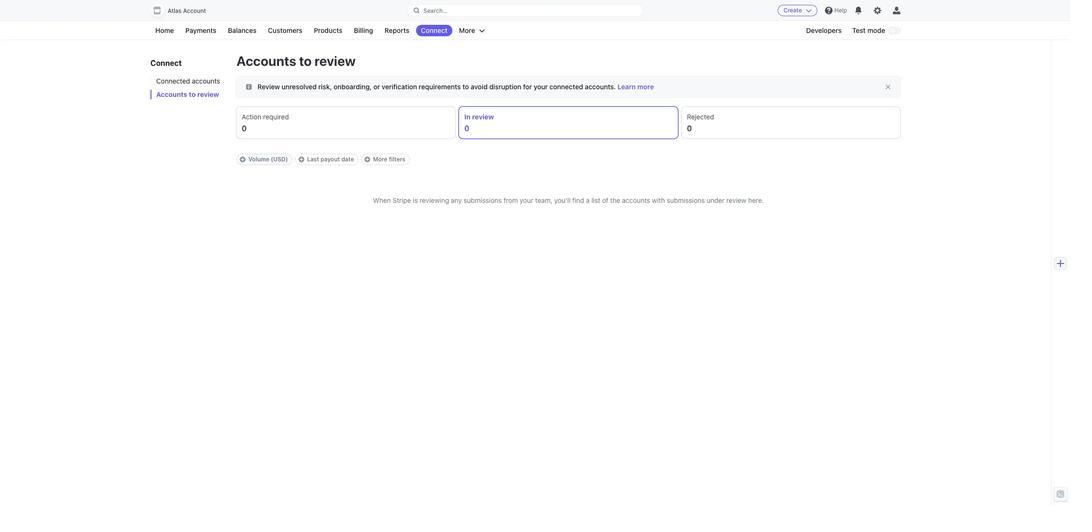 Task type: describe. For each thing, give the bounding box(es) containing it.
more for more filters
[[373, 156, 387, 163]]

Search… search field
[[408, 5, 643, 16]]

1 vertical spatial connect
[[150, 59, 182, 67]]

create button
[[778, 5, 817, 16]]

1 vertical spatial accounts
[[622, 196, 650, 204]]

Search… text field
[[408, 5, 643, 16]]

list
[[591, 196, 600, 204]]

billing link
[[349, 25, 378, 36]]

0 vertical spatial your
[[534, 83, 548, 91]]

home link
[[150, 25, 179, 36]]

action
[[242, 113, 261, 121]]

reports
[[385, 26, 409, 34]]

volume
[[248, 156, 269, 163]]

team,
[[535, 196, 552, 204]]

create
[[784, 7, 802, 14]]

or
[[373, 83, 380, 91]]

more filters
[[373, 156, 405, 163]]

when stripe is reviewing any submissions from your team, you'll find a list of the accounts with submissions under review here.
[[373, 196, 764, 204]]

developers link
[[801, 25, 846, 36]]

1 horizontal spatial to
[[299, 53, 312, 69]]

add last payout date image
[[298, 157, 304, 162]]

svg image
[[246, 84, 252, 90]]

toolbar containing volume (usd)
[[236, 154, 900, 165]]

when
[[373, 196, 391, 204]]

with
[[652, 196, 665, 204]]

a
[[586, 196, 590, 204]]

test mode
[[852, 26, 885, 34]]

connected
[[156, 77, 190, 85]]

requirements
[[419, 83, 461, 91]]

payments
[[185, 26, 216, 34]]

0 for action required 0
[[242, 124, 247, 133]]

2 horizontal spatial to
[[463, 83, 469, 91]]

filters
[[389, 156, 405, 163]]

mode
[[867, 26, 885, 34]]

review
[[257, 83, 280, 91]]

more button
[[454, 25, 489, 36]]

2 submissions from the left
[[667, 196, 705, 204]]

billing
[[354, 26, 373, 34]]

home
[[155, 26, 174, 34]]

customers
[[268, 26, 302, 34]]

payments link
[[181, 25, 221, 36]]

find
[[572, 196, 584, 204]]

0 for in review 0
[[464, 124, 469, 133]]

balances
[[228, 26, 256, 34]]

add more filters image
[[364, 157, 370, 162]]

notifications image
[[855, 7, 862, 14]]

review down connected accounts link
[[197, 90, 219, 98]]

risk,
[[318, 83, 332, 91]]

accounts to review link
[[150, 90, 227, 99]]

0 horizontal spatial your
[[520, 196, 533, 204]]

in
[[464, 113, 470, 121]]



Task type: locate. For each thing, give the bounding box(es) containing it.
0 horizontal spatial submissions
[[464, 196, 502, 204]]

0 vertical spatial accounts
[[192, 77, 220, 85]]

0
[[242, 124, 247, 133], [464, 124, 469, 133], [687, 124, 692, 133]]

connected accounts link
[[150, 76, 227, 86]]

accounts right the
[[622, 196, 650, 204]]

atlas account button
[[150, 4, 216, 17]]

accounts.
[[585, 83, 616, 91]]

0 horizontal spatial connect
[[150, 59, 182, 67]]

connected accounts
[[156, 77, 220, 85]]

verification
[[382, 83, 417, 91]]

1 horizontal spatial connect
[[421, 26, 448, 34]]

more inside "toolbar"
[[373, 156, 387, 163]]

under
[[707, 196, 725, 204]]

test
[[852, 26, 866, 34]]

submissions right "any"
[[464, 196, 502, 204]]

your
[[534, 83, 548, 91], [520, 196, 533, 204]]

to left "avoid"
[[463, 83, 469, 91]]

0 down action
[[242, 124, 247, 133]]

1 horizontal spatial accounts to review
[[236, 53, 356, 69]]

1 horizontal spatial your
[[534, 83, 548, 91]]

reports link
[[380, 25, 414, 36]]

0 horizontal spatial 0
[[242, 124, 247, 133]]

of
[[602, 196, 608, 204]]

toolbar
[[236, 154, 900, 165]]

add volume (usd) image
[[240, 157, 246, 162]]

from
[[504, 196, 518, 204]]

date
[[341, 156, 354, 163]]

balances link
[[223, 25, 261, 36]]

search…
[[423, 7, 448, 14]]

1 0 from the left
[[242, 124, 247, 133]]

unresolved
[[282, 83, 317, 91]]

connected
[[549, 83, 583, 91]]

is
[[413, 196, 418, 204]]

volume (usd)
[[248, 156, 288, 163]]

required
[[263, 113, 289, 121]]

learn more link
[[618, 83, 654, 91]]

0 horizontal spatial to
[[189, 90, 196, 98]]

rejected 0
[[687, 113, 714, 133]]

connect inside connect link
[[421, 26, 448, 34]]

1 vertical spatial accounts
[[156, 90, 187, 98]]

1 horizontal spatial submissions
[[667, 196, 705, 204]]

0 horizontal spatial more
[[373, 156, 387, 163]]

help
[[834, 7, 847, 14]]

0 horizontal spatial accounts
[[156, 90, 187, 98]]

0 vertical spatial connect
[[421, 26, 448, 34]]

accounts
[[236, 53, 296, 69], [156, 90, 187, 98]]

review right the in
[[472, 113, 494, 121]]

avoid
[[471, 83, 488, 91]]

accounts inside accounts to review link
[[156, 90, 187, 98]]

1 submissions from the left
[[464, 196, 502, 204]]

review left "here."
[[726, 196, 746, 204]]

accounts to review down connected accounts link
[[156, 90, 219, 98]]

more right add more filters icon
[[373, 156, 387, 163]]

in review 0
[[464, 113, 494, 133]]

payout
[[321, 156, 340, 163]]

more
[[459, 26, 475, 34], [373, 156, 387, 163]]

1 horizontal spatial accounts
[[236, 53, 296, 69]]

0 inside rejected 0
[[687, 124, 692, 133]]

0 vertical spatial more
[[459, 26, 475, 34]]

your right the from
[[520, 196, 533, 204]]

stripe
[[393, 196, 411, 204]]

review up risk,
[[315, 53, 356, 69]]

learn
[[618, 83, 636, 91]]

account
[[183, 7, 206, 14]]

0 vertical spatial accounts to review
[[236, 53, 356, 69]]

more inside button
[[459, 26, 475, 34]]

accounts up accounts to review link
[[192, 77, 220, 85]]

(usd)
[[271, 156, 288, 163]]

for
[[523, 83, 532, 91]]

3 0 from the left
[[687, 124, 692, 133]]

accounts down the connected
[[156, 90, 187, 98]]

1 vertical spatial more
[[373, 156, 387, 163]]

accounts up review
[[236, 53, 296, 69]]

last payout date
[[307, 156, 354, 163]]

onboarding,
[[334, 83, 372, 91]]

1 horizontal spatial more
[[459, 26, 475, 34]]

atlas account
[[168, 7, 206, 14]]

products link
[[309, 25, 347, 36]]

more
[[637, 83, 654, 91]]

1 vertical spatial accounts to review
[[156, 90, 219, 98]]

0 horizontal spatial accounts
[[192, 77, 220, 85]]

accounts
[[192, 77, 220, 85], [622, 196, 650, 204]]

more for more
[[459, 26, 475, 34]]

to up unresolved
[[299, 53, 312, 69]]

any
[[451, 196, 462, 204]]

submissions right with
[[667, 196, 705, 204]]

more right connect link
[[459, 26, 475, 34]]

to down connected accounts link
[[189, 90, 196, 98]]

review inside in review 0
[[472, 113, 494, 121]]

here.
[[748, 196, 764, 204]]

1 vertical spatial your
[[520, 196, 533, 204]]

1 horizontal spatial accounts
[[622, 196, 650, 204]]

you'll
[[554, 196, 571, 204]]

connect
[[421, 26, 448, 34], [150, 59, 182, 67]]

0 inside action required 0
[[242, 124, 247, 133]]

accounts to review up unresolved
[[236, 53, 356, 69]]

review
[[315, 53, 356, 69], [197, 90, 219, 98], [472, 113, 494, 121], [726, 196, 746, 204]]

rejected
[[687, 113, 714, 121]]

review unresolved risk, onboarding, or verification requirements to avoid disruption for your connected accounts. learn more
[[257, 83, 654, 91]]

to
[[299, 53, 312, 69], [463, 83, 469, 91], [189, 90, 196, 98]]

tab list
[[236, 107, 900, 139]]

action required 0
[[242, 113, 289, 133]]

accounts to review
[[236, 53, 356, 69], [156, 90, 219, 98]]

help button
[[821, 3, 851, 18]]

your right for
[[534, 83, 548, 91]]

connect up the connected
[[150, 59, 182, 67]]

1 horizontal spatial 0
[[464, 124, 469, 133]]

developers
[[806, 26, 842, 34]]

atlas
[[168, 7, 182, 14]]

last
[[307, 156, 319, 163]]

0 down rejected at the right of the page
[[687, 124, 692, 133]]

customers link
[[263, 25, 307, 36]]

reviewing
[[420, 196, 449, 204]]

submissions
[[464, 196, 502, 204], [667, 196, 705, 204]]

0 vertical spatial accounts
[[236, 53, 296, 69]]

connect down search…
[[421, 26, 448, 34]]

0 horizontal spatial accounts to review
[[156, 90, 219, 98]]

disruption
[[489, 83, 521, 91]]

tab list containing 0
[[236, 107, 900, 139]]

0 inside in review 0
[[464, 124, 469, 133]]

0 down the in
[[464, 124, 469, 133]]

the
[[610, 196, 620, 204]]

connect link
[[416, 25, 452, 36]]

products
[[314, 26, 342, 34]]

2 0 from the left
[[464, 124, 469, 133]]

2 horizontal spatial 0
[[687, 124, 692, 133]]



Task type: vqa. For each thing, say whether or not it's contained in the screenshot.
Recent element
no



